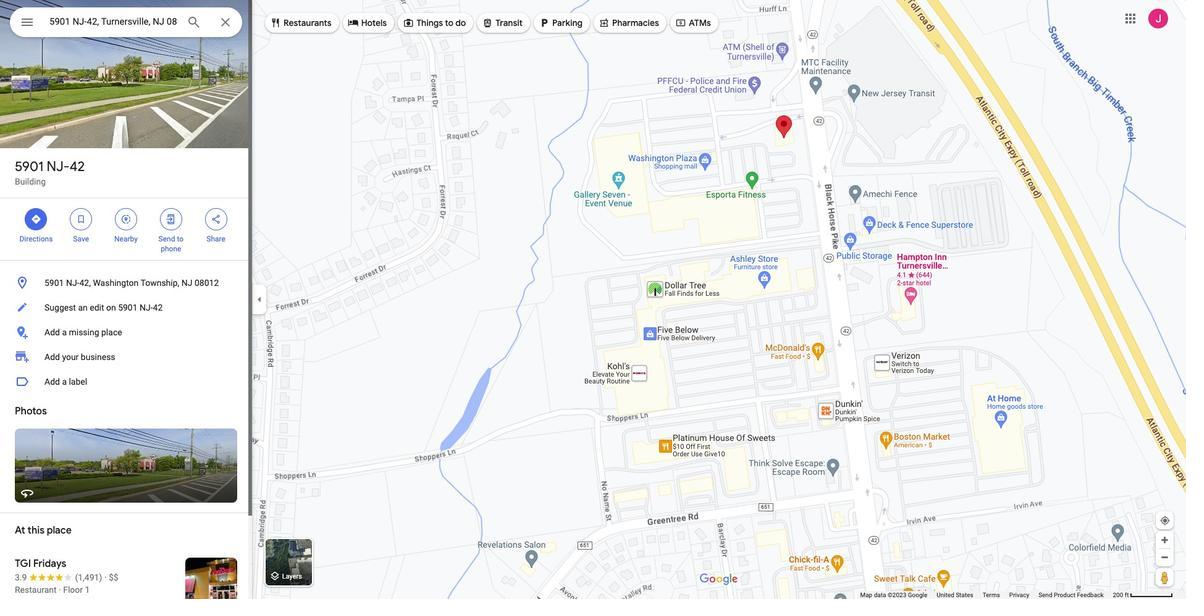 Task type: locate. For each thing, give the bounding box(es) containing it.
label
[[69, 377, 87, 387]]

1 horizontal spatial ·
[[104, 573, 107, 583]]

2 vertical spatial nj-
[[140, 303, 153, 313]]

photos
[[15, 405, 47, 418]]

1 vertical spatial ·
[[59, 585, 61, 595]]

restaurant · floor 1
[[15, 585, 90, 595]]

pharmacies
[[612, 17, 659, 28]]

add left label
[[44, 377, 60, 387]]

nj-
[[47, 158, 69, 175], [66, 278, 79, 288], [140, 303, 153, 313]]

parking
[[552, 17, 583, 28]]

©2023
[[888, 592, 906, 599]]

 pharmacies
[[599, 16, 659, 30]]

send for send product feedback
[[1039, 592, 1052, 599]]


[[348, 16, 359, 30]]


[[539, 16, 550, 30]]

0 vertical spatial send
[[158, 235, 175, 243]]

1 a from the top
[[62, 327, 67, 337]]

5901
[[15, 158, 43, 175], [44, 278, 64, 288], [118, 303, 138, 313]]

5901 inside 'button'
[[118, 303, 138, 313]]

directions
[[19, 235, 53, 243]]

0 horizontal spatial to
[[177, 235, 184, 243]]

1 vertical spatial place
[[47, 525, 72, 537]]

do
[[455, 17, 466, 28]]

5901 up suggest
[[44, 278, 64, 288]]

feedback
[[1077, 592, 1104, 599]]

google account: james peterson  
(james.peterson1902@gmail.com) image
[[1148, 8, 1168, 28]]

2 a from the top
[[62, 377, 67, 387]]

1
[[85, 585, 90, 595]]

0 vertical spatial nj-
[[47, 158, 69, 175]]

(1,491)
[[75, 573, 102, 583]]

42 down township,
[[153, 303, 163, 313]]

2 horizontal spatial 5901
[[118, 303, 138, 313]]

2 add from the top
[[44, 352, 60, 362]]

2 vertical spatial add
[[44, 377, 60, 387]]

google
[[908, 592, 927, 599]]

send
[[158, 235, 175, 243], [1039, 592, 1052, 599]]

5901 nj-42 main content
[[0, 0, 252, 599]]

footer inside google maps element
[[860, 591, 1113, 599]]

0 vertical spatial 5901
[[15, 158, 43, 175]]

a for label
[[62, 377, 67, 387]]

5901 right on
[[118, 303, 138, 313]]

send left product
[[1039, 592, 1052, 599]]

a left missing
[[62, 327, 67, 337]]

zoom in image
[[1160, 536, 1169, 545]]

5901 inside button
[[44, 278, 64, 288]]

1 horizontal spatial 42
[[153, 303, 163, 313]]

1 vertical spatial nj-
[[66, 278, 79, 288]]

0 horizontal spatial send
[[158, 235, 175, 243]]

3 add from the top
[[44, 377, 60, 387]]

terms
[[983, 592, 1000, 599]]

transit
[[496, 17, 523, 28]]

· $$
[[104, 573, 118, 583]]

add left your
[[44, 352, 60, 362]]

send inside the send to phone
[[158, 235, 175, 243]]

08012
[[195, 278, 219, 288]]

product
[[1054, 592, 1076, 599]]

this
[[28, 525, 45, 537]]

0 vertical spatial 42
[[69, 158, 85, 175]]

2 vertical spatial 5901
[[118, 303, 138, 313]]

nj- inside button
[[66, 278, 79, 288]]

1 vertical spatial add
[[44, 352, 60, 362]]

0 vertical spatial add
[[44, 327, 60, 337]]

google maps element
[[0, 0, 1186, 599]]

·
[[104, 573, 107, 583], [59, 585, 61, 595]]

send for send to phone
[[158, 235, 175, 243]]


[[403, 16, 414, 30]]

0 horizontal spatial ·
[[59, 585, 61, 595]]

township,
[[141, 278, 179, 288]]

0 horizontal spatial 5901
[[15, 158, 43, 175]]

5901 up building at the top
[[15, 158, 43, 175]]

nj
[[181, 278, 192, 288]]

none field inside 5901 nj-42, turnersville, nj 08012 field
[[49, 14, 177, 29]]

· down 3.9 stars 1,491 reviews 'image'
[[59, 585, 61, 595]]

add your business
[[44, 352, 115, 362]]

united states button
[[937, 591, 973, 599]]

1 horizontal spatial place
[[101, 327, 122, 337]]

place down on
[[101, 327, 122, 337]]

send up phone
[[158, 235, 175, 243]]

5901 nj-42, washington township, nj 08012 button
[[0, 271, 252, 295]]

42,
[[79, 278, 91, 288]]

show street view coverage image
[[1156, 568, 1174, 587]]

1 vertical spatial to
[[177, 235, 184, 243]]

a
[[62, 327, 67, 337], [62, 377, 67, 387]]

1 horizontal spatial to
[[445, 17, 453, 28]]

1 add from the top
[[44, 327, 60, 337]]

a left label
[[62, 377, 67, 387]]

add
[[44, 327, 60, 337], [44, 352, 60, 362], [44, 377, 60, 387]]

5901 inside the 5901 nj-42 building
[[15, 158, 43, 175]]

missing
[[69, 327, 99, 337]]

place
[[101, 327, 122, 337], [47, 525, 72, 537]]

1 vertical spatial 5901
[[44, 278, 64, 288]]

atms
[[689, 17, 711, 28]]

hotels
[[361, 17, 387, 28]]

42 inside the 5901 nj-42 building
[[69, 158, 85, 175]]

add a label
[[44, 377, 87, 387]]

42 up 
[[69, 158, 85, 175]]

to inside the send to phone
[[177, 235, 184, 243]]

an
[[78, 303, 88, 313]]

nj- inside the 5901 nj-42 building
[[47, 158, 69, 175]]

0 vertical spatial place
[[101, 327, 122, 337]]

to up phone
[[177, 235, 184, 243]]


[[120, 213, 132, 226]]

floor
[[63, 585, 83, 595]]

place right this
[[47, 525, 72, 537]]

200 ft
[[1113, 592, 1129, 599]]

1 vertical spatial 42
[[153, 303, 163, 313]]

0 horizontal spatial 42
[[69, 158, 85, 175]]

send inside send product feedback button
[[1039, 592, 1052, 599]]

to left do at left top
[[445, 17, 453, 28]]

footer
[[860, 591, 1113, 599]]

1 vertical spatial a
[[62, 377, 67, 387]]

to inside  things to do
[[445, 17, 453, 28]]

privacy
[[1009, 592, 1029, 599]]

share
[[207, 235, 225, 243]]

 things to do
[[403, 16, 466, 30]]

restaurants
[[284, 17, 332, 28]]

data
[[874, 592, 886, 599]]

1 horizontal spatial send
[[1039, 592, 1052, 599]]

200 ft button
[[1113, 592, 1173, 599]]

42
[[69, 158, 85, 175], [153, 303, 163, 313]]

states
[[956, 592, 973, 599]]

footer containing map data ©2023 google
[[860, 591, 1113, 599]]

1 vertical spatial send
[[1039, 592, 1052, 599]]

add for add a label
[[44, 377, 60, 387]]

1 horizontal spatial 5901
[[44, 278, 64, 288]]

200
[[1113, 592, 1123, 599]]

0 vertical spatial ·
[[104, 573, 107, 583]]

None field
[[49, 14, 177, 29]]

0 vertical spatial to
[[445, 17, 453, 28]]

edit
[[90, 303, 104, 313]]

to
[[445, 17, 453, 28], [177, 235, 184, 243]]

add down suggest
[[44, 327, 60, 337]]

· left $$
[[104, 573, 107, 583]]

0 vertical spatial a
[[62, 327, 67, 337]]



Task type: vqa. For each thing, say whether or not it's contained in the screenshot.


Task type: describe. For each thing, give the bounding box(es) containing it.
 atms
[[675, 16, 711, 30]]

business
[[81, 352, 115, 362]]

map data ©2023 google
[[860, 592, 927, 599]]

united
[[937, 592, 954, 599]]


[[270, 16, 281, 30]]

suggest an edit on 5901 nj-42 button
[[0, 295, 252, 320]]

nj- for 42
[[47, 158, 69, 175]]

add for add your business
[[44, 352, 60, 362]]

nearby
[[114, 235, 138, 243]]

5901 NJ-42, Turnersville, NJ 08012 field
[[10, 7, 242, 37]]


[[210, 213, 222, 226]]

save
[[73, 235, 89, 243]]

 restaurants
[[270, 16, 332, 30]]


[[31, 213, 42, 226]]

5901 nj-42 building
[[15, 158, 85, 187]]

a for missing
[[62, 327, 67, 337]]

collapse side panel image
[[253, 293, 266, 306]]


[[20, 14, 35, 31]]

ft
[[1125, 592, 1129, 599]]

suggest an edit on 5901 nj-42
[[44, 303, 163, 313]]

 hotels
[[348, 16, 387, 30]]

add a label button
[[0, 369, 252, 394]]

3.9 stars 1,491 reviews image
[[15, 571, 102, 584]]

things
[[416, 17, 443, 28]]

phone
[[161, 245, 181, 253]]

 button
[[10, 7, 44, 40]]

send to phone
[[158, 235, 184, 253]]

actions for 5901 nj-42 region
[[0, 198, 252, 260]]

layers
[[282, 573, 302, 581]]

add for add a missing place
[[44, 327, 60, 337]]

send product feedback
[[1039, 592, 1104, 599]]

united states
[[937, 592, 973, 599]]

3.9
[[15, 573, 27, 583]]

privacy button
[[1009, 591, 1029, 599]]

washington
[[93, 278, 139, 288]]

restaurant
[[15, 585, 57, 595]]


[[675, 16, 686, 30]]

tgi fridays
[[15, 558, 66, 570]]

 parking
[[539, 16, 583, 30]]

price: moderate image
[[109, 573, 118, 583]]

zoom out image
[[1160, 553, 1169, 562]]

5901 for 42
[[15, 158, 43, 175]]

send product feedback button
[[1039, 591, 1104, 599]]

add a missing place
[[44, 327, 122, 337]]

show your location image
[[1160, 515, 1171, 526]]

nj- inside 'button'
[[140, 303, 153, 313]]

at this place
[[15, 525, 72, 537]]

suggest
[[44, 303, 76, 313]]

0 horizontal spatial place
[[47, 525, 72, 537]]


[[599, 16, 610, 30]]

42 inside 'button'
[[153, 303, 163, 313]]


[[482, 16, 493, 30]]

add your business link
[[0, 345, 252, 369]]

terms button
[[983, 591, 1000, 599]]

nj- for 42,
[[66, 278, 79, 288]]


[[165, 213, 177, 226]]

building
[[15, 177, 46, 187]]

 search field
[[10, 7, 242, 40]]

on
[[106, 303, 116, 313]]

tgi
[[15, 558, 31, 570]]

map
[[860, 592, 872, 599]]

5901 for 42,
[[44, 278, 64, 288]]

add a missing place button
[[0, 320, 252, 345]]

fridays
[[33, 558, 66, 570]]

5901 nj-42, washington township, nj 08012
[[44, 278, 219, 288]]


[[75, 213, 87, 226]]

 transit
[[482, 16, 523, 30]]

place inside button
[[101, 327, 122, 337]]

$$
[[109, 573, 118, 583]]

at
[[15, 525, 25, 537]]

your
[[62, 352, 79, 362]]



